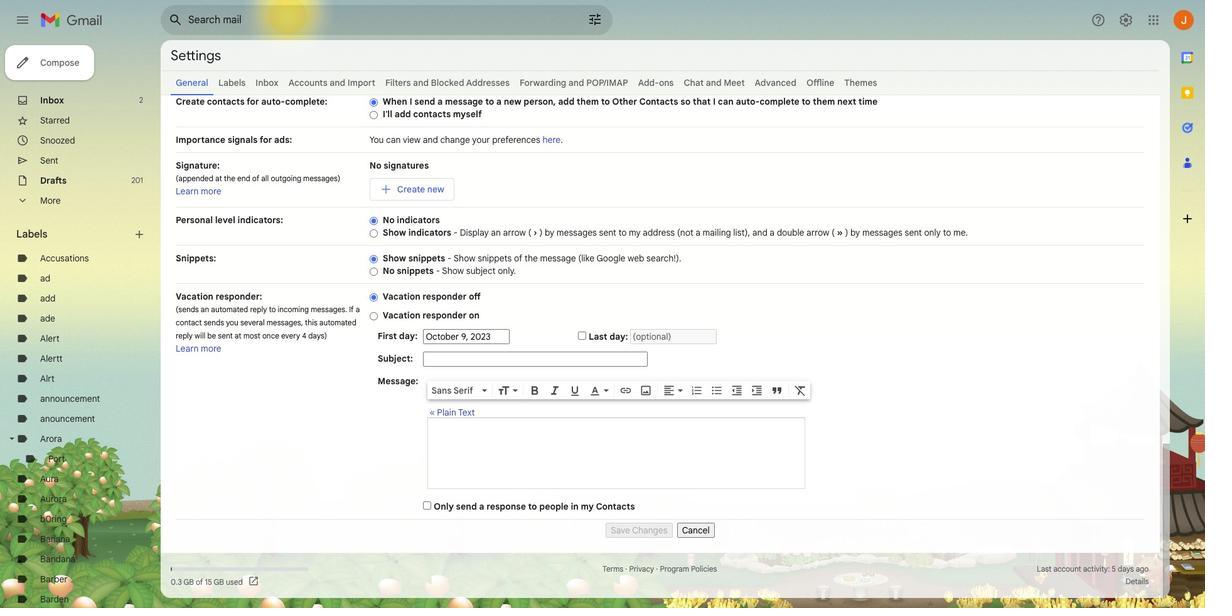 Task type: vqa. For each thing, say whether or not it's contained in the screenshot.
Bliss associated with Bliss Enchanted
no



Task type: describe. For each thing, give the bounding box(es) containing it.
sans serif
[[432, 385, 473, 397]]

new inside create new button
[[427, 184, 444, 195]]

0 vertical spatial add
[[558, 96, 575, 107]]

and for chat
[[706, 77, 722, 89]]

ad link
[[40, 273, 50, 284]]

port link
[[48, 454, 65, 465]]

general link
[[176, 77, 208, 89]]

advanced link
[[755, 77, 797, 89]]

0 vertical spatial message
[[445, 96, 483, 107]]

only send a response to people in my contacts
[[434, 502, 635, 513]]

drafts
[[40, 175, 67, 186]]

forwarding and pop/imap
[[520, 77, 628, 89]]

several
[[240, 318, 265, 328]]

1 horizontal spatial the
[[525, 253, 538, 264]]

details link
[[1126, 578, 1149, 587]]

numbered list ‪(⌘⇧7)‬ image
[[691, 385, 703, 397]]

will
[[195, 331, 205, 341]]

list),
[[733, 227, 750, 239]]

most
[[243, 331, 260, 341]]

privacy link
[[629, 565, 654, 574]]

on
[[469, 310, 480, 321]]

link ‪(⌘k)‬ image
[[620, 385, 632, 397]]

snippets:
[[176, 253, 216, 264]]

indicators for no
[[397, 215, 440, 226]]

1 horizontal spatial contacts
[[639, 96, 678, 107]]

follow link to manage storage image
[[248, 576, 260, 589]]

an inside vacation responder: (sends an automated reply to incoming messages. if a contact sends you several messages, this automated reply will be sent at most once every 4 days) learn more
[[201, 305, 209, 315]]

1 horizontal spatial new
[[504, 96, 522, 107]]

arora
[[40, 434, 62, 445]]

complete:
[[285, 96, 328, 107]]

2
[[139, 95, 143, 105]]

2 auto- from the left
[[736, 96, 760, 107]]

1 auto- from the left
[[261, 96, 285, 107]]

bandana
[[40, 554, 75, 566]]

general
[[176, 77, 208, 89]]

create contacts for auto-complete:
[[176, 96, 328, 107]]

2 ) from the left
[[845, 227, 848, 239]]

learn inside signature: (appended at the end of all outgoing messages) learn more
[[176, 186, 199, 197]]

chat and meet
[[684, 77, 745, 89]]

learn more link for (appended
[[176, 186, 221, 197]]

themes
[[845, 77, 877, 89]]

2 gb from the left
[[214, 578, 224, 587]]

activity:
[[1083, 565, 1110, 574]]

and for accounts
[[330, 77, 345, 89]]

2 by from the left
[[851, 227, 860, 239]]

1 horizontal spatial message
[[540, 253, 576, 264]]

chat
[[684, 77, 704, 89]]

I'll add contacts myself radio
[[370, 110, 378, 120]]

1 vertical spatial add
[[395, 109, 411, 120]]

2 horizontal spatial sent
[[905, 227, 922, 239]]

you can view and change your preferences here .
[[370, 134, 563, 146]]

aurora
[[40, 494, 67, 505]]

to down the addresses
[[485, 96, 494, 107]]

import
[[348, 77, 375, 89]]

myself
[[453, 109, 482, 120]]

i'll add contacts myself
[[383, 109, 482, 120]]

to down offline
[[802, 96, 811, 107]]

off
[[469, 291, 481, 303]]

level
[[215, 215, 235, 226]]

sans
[[432, 385, 452, 397]]

aura
[[40, 474, 59, 485]]

barber link
[[40, 574, 68, 586]]

2 ( from the left
[[832, 227, 835, 239]]

of inside footer
[[196, 578, 203, 587]]

When I send a message to a new person, add them to Other Contacts so that I can auto-complete to them next time radio
[[370, 98, 378, 107]]

a inside vacation responder: (sends an automated reply to incoming messages. if a contact sends you several messages, this automated reply will be sent at most once every 4 days) learn more
[[356, 305, 360, 315]]

a right (not
[[696, 227, 701, 239]]

to left "me."
[[943, 227, 951, 239]]

b0ring
[[40, 514, 67, 525]]

1 vertical spatial inbox link
[[40, 95, 64, 106]]

- for show snippets of the message (like google web search!).
[[448, 253, 452, 264]]

1 horizontal spatial sent
[[599, 227, 616, 239]]

inbox for the bottom inbox link
[[40, 95, 64, 106]]

program policies link
[[660, 565, 717, 574]]

to inside vacation responder: (sends an automated reply to incoming messages. if a contact sends you several messages, this automated reply will be sent at most once every 4 days) learn more
[[269, 305, 276, 315]]

1 vertical spatial contacts
[[413, 109, 451, 120]]

alertt link
[[40, 353, 63, 365]]

vacation for vacation responder on
[[383, 310, 420, 321]]

Last day: text field
[[630, 330, 717, 345]]

.
[[561, 134, 563, 146]]

remove formatting ‪(⌘\)‬ image
[[794, 385, 807, 397]]

compose
[[40, 57, 79, 68]]

here link
[[543, 134, 561, 146]]

bulleted list ‪(⌘⇧8)‬ image
[[711, 385, 723, 397]]

indicators for show
[[408, 227, 451, 239]]

anouncement link
[[40, 414, 95, 425]]

underline ‪(⌘u)‬ image
[[569, 385, 582, 398]]

sent link
[[40, 155, 58, 166]]

quote ‪(⌘⇧9)‬ image
[[771, 385, 784, 397]]

time
[[859, 96, 878, 107]]

drafts link
[[40, 175, 67, 186]]

changes
[[632, 525, 668, 537]]

accounts and import
[[289, 77, 375, 89]]

once
[[262, 331, 279, 341]]

Search mail text field
[[188, 14, 552, 26]]

labels link
[[218, 77, 246, 89]]

insert image image
[[640, 385, 653, 397]]

0 vertical spatial an
[[491, 227, 501, 239]]

to left people
[[528, 502, 537, 513]]

and for filters
[[413, 77, 429, 89]]

1 ( from the left
[[528, 227, 531, 239]]

every
[[281, 331, 300, 341]]

1 ) from the left
[[540, 227, 543, 239]]

vacation responder off
[[383, 291, 481, 303]]

(appended
[[176, 174, 213, 183]]

2 vertical spatial no
[[383, 266, 395, 277]]

1 i from the left
[[410, 96, 412, 107]]

alertt
[[40, 353, 63, 365]]

for for signals
[[260, 134, 272, 146]]

advanced
[[755, 77, 797, 89]]

cancel button
[[677, 524, 715, 539]]

1 them from the left
[[577, 96, 599, 107]]

formatting options toolbar
[[428, 382, 811, 400]]

1 vertical spatial reply
[[176, 331, 193, 341]]

save changes
[[611, 525, 668, 537]]

sent
[[40, 155, 58, 166]]

personal level indicators:
[[176, 215, 283, 226]]

add-ons link
[[638, 77, 674, 89]]

this
[[305, 318, 318, 328]]

Subject text field
[[423, 352, 648, 367]]

2 messages from the left
[[862, 227, 903, 239]]

1 · from the left
[[625, 565, 627, 574]]

of for snippets
[[514, 253, 522, 264]]

barden
[[40, 595, 69, 606]]

importance
[[176, 134, 225, 146]]

1 vertical spatial contacts
[[596, 502, 635, 513]]

responder for on
[[423, 310, 467, 321]]

contact
[[176, 318, 202, 328]]

response
[[487, 502, 526, 513]]

search mail image
[[164, 9, 187, 31]]

of for end
[[252, 174, 259, 183]]

terms
[[603, 565, 623, 574]]

when
[[383, 96, 407, 107]]

vacation responder: (sends an automated reply to incoming messages. if a contact sends you several messages, this automated reply will be sent at most once every 4 days) learn more
[[176, 291, 360, 355]]

filters and blocked addresses
[[385, 77, 510, 89]]

ons
[[659, 77, 674, 89]]

« plain text
[[430, 407, 475, 419]]

labels for labels heading
[[16, 229, 47, 241]]

last day:
[[589, 331, 628, 343]]

days
[[1118, 565, 1134, 574]]

addresses
[[466, 77, 510, 89]]

- for display an arrow (
[[454, 227, 458, 239]]

1 horizontal spatial my
[[629, 227, 641, 239]]

barber
[[40, 574, 68, 586]]

filters
[[385, 77, 411, 89]]

here
[[543, 134, 561, 146]]

in
[[571, 502, 579, 513]]

5
[[1112, 565, 1116, 574]]

create new button
[[370, 178, 454, 201]]



Task type: locate. For each thing, give the bounding box(es) containing it.
message up myself
[[445, 96, 483, 107]]

can down meet
[[718, 96, 734, 107]]

learn inside vacation responder: (sends an automated reply to incoming messages. if a contact sends you several messages, this automated reply will be sent at most once every 4 days) learn more
[[176, 343, 199, 355]]

1 vertical spatial my
[[581, 502, 594, 513]]

no for no signatures
[[370, 160, 382, 171]]

(not
[[677, 227, 694, 239]]

Vacation responder text field
[[428, 425, 805, 483]]

·
[[625, 565, 627, 574], [656, 565, 658, 574]]

inbox link up the create contacts for auto-complete:
[[256, 77, 279, 89]]

1 horizontal spatial an
[[491, 227, 501, 239]]

1 vertical spatial indicators
[[408, 227, 451, 239]]

and left pop/imap on the top of the page
[[569, 77, 584, 89]]

0 horizontal spatial -
[[436, 266, 440, 277]]

send right only
[[456, 502, 477, 513]]

for left ads:
[[260, 134, 272, 146]]

1 vertical spatial send
[[456, 502, 477, 513]]

0 horizontal spatial can
[[386, 134, 401, 146]]

of left all
[[252, 174, 259, 183]]

my left 'address'
[[629, 227, 641, 239]]

the inside signature: (appended at the end of all outgoing messages) learn more
[[224, 174, 235, 183]]

a
[[438, 96, 443, 107], [496, 96, 502, 107], [696, 227, 701, 239], [770, 227, 775, 239], [356, 305, 360, 315], [479, 502, 484, 513]]

2 horizontal spatial of
[[514, 253, 522, 264]]

1 vertical spatial learn
[[176, 343, 199, 355]]

1 learn from the top
[[176, 186, 199, 197]]

0 horizontal spatial by
[[545, 227, 555, 239]]

1 vertical spatial learn more link
[[176, 343, 221, 355]]

by right »
[[851, 227, 860, 239]]

1 arrow from the left
[[503, 227, 526, 239]]

1 horizontal spatial inbox link
[[256, 77, 279, 89]]

show up no snippets - show subject only.
[[454, 253, 476, 264]]

1 horizontal spatial reply
[[250, 305, 267, 315]]

sans serif option
[[429, 385, 480, 397]]

an
[[491, 227, 501, 239], [201, 305, 209, 315]]

0 vertical spatial contacts
[[207, 96, 245, 107]]

all
[[261, 174, 269, 183]]

settings image
[[1119, 13, 1134, 28]]

i right that
[[713, 96, 716, 107]]

more button
[[0, 191, 151, 211]]

at right (appended on the left top of page
[[215, 174, 222, 183]]

labels inside labels navigation
[[16, 229, 47, 241]]

responder down vacation responder off
[[423, 310, 467, 321]]

- for show subject only.
[[436, 266, 440, 277]]

privacy
[[629, 565, 654, 574]]

2 learn from the top
[[176, 343, 199, 355]]

your
[[472, 134, 490, 146]]

2 i from the left
[[713, 96, 716, 107]]

( left the › on the top left of the page
[[528, 227, 531, 239]]

) right »
[[845, 227, 848, 239]]

2 learn more link from the top
[[176, 343, 221, 355]]

snippets up only.
[[478, 253, 512, 264]]

meet
[[724, 77, 745, 89]]

learn
[[176, 186, 199, 197], [176, 343, 199, 355]]

message
[[445, 96, 483, 107], [540, 253, 576, 264]]

vacation up first day:
[[383, 310, 420, 321]]

1 messages from the left
[[557, 227, 597, 239]]

show right show snippets radio
[[383, 253, 406, 264]]

labels heading
[[16, 229, 133, 241]]

a down the addresses
[[496, 96, 502, 107]]

first day:
[[378, 331, 418, 342]]

accounts
[[289, 77, 328, 89]]

ad
[[40, 273, 50, 284]]

0 vertical spatial learn
[[176, 186, 199, 197]]

2 responder from the top
[[423, 310, 467, 321]]

0 horizontal spatial contacts
[[207, 96, 245, 107]]

0 vertical spatial contacts
[[639, 96, 678, 107]]

0 vertical spatial inbox
[[256, 77, 279, 89]]

inbox inside labels navigation
[[40, 95, 64, 106]]

- up no snippets - show subject only.
[[448, 253, 452, 264]]

2 vertical spatial of
[[196, 578, 203, 587]]

a left "double"
[[770, 227, 775, 239]]

learn down (appended on the left top of page
[[176, 186, 199, 197]]

alert
[[40, 333, 59, 345]]

auto- down meet
[[736, 96, 760, 107]]

last for last day:
[[589, 331, 607, 343]]

1 vertical spatial new
[[427, 184, 444, 195]]

vacation for vacation responder: (sends an automated reply to incoming messages. if a contact sends you several messages, this automated reply will be sent at most once every 4 days) learn more
[[176, 291, 213, 303]]

reply down contact
[[176, 331, 193, 341]]

1 vertical spatial automated
[[319, 318, 356, 328]]

day:
[[399, 331, 418, 342], [610, 331, 628, 343]]

add-
[[638, 77, 659, 89]]

automated up the you
[[211, 305, 248, 315]]

google
[[597, 253, 626, 264]]

banana link
[[40, 534, 70, 546]]

messages right »
[[862, 227, 903, 239]]

for for contacts
[[247, 96, 259, 107]]

account
[[1054, 565, 1081, 574]]

the left end
[[224, 174, 235, 183]]

0 horizontal spatial sent
[[218, 331, 233, 341]]

cancel
[[682, 525, 710, 537]]

be
[[207, 331, 216, 341]]

announcement link
[[40, 394, 100, 405]]

create for create contacts for auto-complete:
[[176, 96, 205, 107]]

inbox up starred in the left top of the page
[[40, 95, 64, 106]]

message left (like
[[540, 253, 576, 264]]

bandana link
[[40, 554, 75, 566]]

tab list
[[1170, 40, 1205, 564]]

0 horizontal spatial for
[[247, 96, 259, 107]]

1 horizontal spatial day:
[[610, 331, 628, 343]]

Show snippets radio
[[370, 255, 378, 264]]

1 horizontal spatial auto-
[[736, 96, 760, 107]]

can right the you
[[386, 134, 401, 146]]

) right the › on the top left of the page
[[540, 227, 543, 239]]

add down "forwarding and pop/imap" link
[[558, 96, 575, 107]]

0 horizontal spatial of
[[196, 578, 203, 587]]

save changes button
[[606, 524, 673, 539]]

0 horizontal spatial the
[[224, 174, 235, 183]]

labels for labels link
[[218, 77, 246, 89]]

indicators down create new
[[397, 215, 440, 226]]

No indicators radio
[[370, 216, 378, 226]]

snippets for show snippets of the message (like google web search!).
[[408, 253, 445, 264]]

0 vertical spatial new
[[504, 96, 522, 107]]

snoozed
[[40, 135, 75, 146]]

and for forwarding
[[569, 77, 584, 89]]

arrow
[[503, 227, 526, 239], [807, 227, 830, 239]]

compose button
[[5, 45, 94, 80]]

more down be
[[201, 343, 221, 355]]

0 horizontal spatial labels
[[16, 229, 47, 241]]

vacation inside vacation responder: (sends an automated reply to incoming messages. if a contact sends you several messages, this automated reply will be sent at most once every 4 days) learn more
[[176, 291, 213, 303]]

an right the display
[[491, 227, 501, 239]]

First day: text field
[[423, 330, 510, 345]]

1 vertical spatial at
[[235, 331, 241, 341]]

italic ‪(⌘i)‬ image
[[549, 385, 561, 397]]

sent left only
[[905, 227, 922, 239]]

messages
[[557, 227, 597, 239], [862, 227, 903, 239]]

messages.
[[311, 305, 347, 315]]

messages up (like
[[557, 227, 597, 239]]

sent inside vacation responder: (sends an automated reply to incoming messages. if a contact sends you several messages, this automated reply will be sent at most once every 4 days) learn more
[[218, 331, 233, 341]]

them down offline
[[813, 96, 835, 107]]

1 learn more link from the top
[[176, 186, 221, 197]]

( left »
[[832, 227, 835, 239]]

0 horizontal spatial send
[[415, 96, 435, 107]]

›
[[534, 227, 537, 239]]

learn more link for responder:
[[176, 343, 221, 355]]

by right the › on the top left of the page
[[545, 227, 555, 239]]

0 horizontal spatial message
[[445, 96, 483, 107]]

gb
[[184, 578, 194, 587], [214, 578, 224, 587]]

offline
[[807, 77, 835, 89]]

contacts down add-ons
[[639, 96, 678, 107]]

no right no snippets option on the top left of page
[[383, 266, 395, 277]]

learn down will
[[176, 343, 199, 355]]

navigation containing save changes
[[176, 520, 1145, 539]]

and right "chat"
[[706, 77, 722, 89]]

automated down messages.
[[319, 318, 356, 328]]

create
[[176, 96, 205, 107], [397, 184, 425, 195]]

1 vertical spatial the
[[525, 253, 538, 264]]

create inside button
[[397, 184, 425, 195]]

1 horizontal spatial them
[[813, 96, 835, 107]]

2 horizontal spatial -
[[454, 227, 458, 239]]

1 vertical spatial of
[[514, 253, 522, 264]]

subject
[[466, 266, 496, 277]]

No snippets radio
[[370, 267, 378, 277]]

1 horizontal spatial contacts
[[413, 109, 451, 120]]

anouncement
[[40, 414, 95, 425]]

1 vertical spatial for
[[260, 134, 272, 146]]

0 horizontal spatial an
[[201, 305, 209, 315]]

advanced search options image
[[583, 7, 608, 32]]

0 horizontal spatial inbox
[[40, 95, 64, 106]]

last
[[589, 331, 607, 343], [1037, 565, 1052, 574]]

add down "when"
[[395, 109, 411, 120]]

Vacation responder on radio
[[370, 312, 378, 321]]

2 vertical spatial add
[[40, 293, 55, 304]]

arrow left »
[[807, 227, 830, 239]]

reply up several
[[250, 305, 267, 315]]

2 · from the left
[[656, 565, 658, 574]]

vacation for vacation responder off
[[383, 291, 420, 303]]

of left 15
[[196, 578, 203, 587]]

2 them from the left
[[813, 96, 835, 107]]

None search field
[[161, 5, 613, 35]]

0 horizontal spatial my
[[581, 502, 594, 513]]

1 horizontal spatial automated
[[319, 318, 356, 328]]

1 horizontal spatial (
[[832, 227, 835, 239]]

accounts and import link
[[289, 77, 375, 89]]

responder for off
[[423, 291, 467, 303]]

4
[[302, 331, 306, 341]]

1 horizontal spatial arrow
[[807, 227, 830, 239]]

2 horizontal spatial add
[[558, 96, 575, 107]]

navigation
[[176, 520, 1145, 539]]

1 vertical spatial -
[[448, 253, 452, 264]]

footer
[[161, 564, 1160, 589]]

no for no indicators
[[383, 215, 395, 226]]

0 horizontal spatial last
[[589, 331, 607, 343]]

1 vertical spatial can
[[386, 134, 401, 146]]

and right list),
[[753, 227, 768, 239]]

ade link
[[40, 313, 55, 325]]

forwarding
[[520, 77, 566, 89]]

contacts up save
[[596, 502, 635, 513]]

1 horizontal spatial can
[[718, 96, 734, 107]]

create down signatures
[[397, 184, 425, 195]]

the down the › on the top left of the page
[[525, 253, 538, 264]]

1 by from the left
[[545, 227, 555, 239]]

2 more from the top
[[201, 343, 221, 355]]

Vacation responder off radio
[[370, 293, 378, 302]]

day: right first
[[399, 331, 418, 342]]

sent right be
[[218, 331, 233, 341]]

to down pop/imap on the top of the page
[[601, 96, 610, 107]]

mailing
[[703, 227, 731, 239]]

Show indicators radio
[[370, 229, 378, 238]]

· right "privacy" 'link'
[[656, 565, 658, 574]]

incoming
[[278, 305, 309, 315]]

last account activity: 5 days ago details
[[1037, 565, 1149, 587]]

of inside signature: (appended at the end of all outgoing messages) learn more
[[252, 174, 259, 183]]

last right the fixed end date checkbox
[[589, 331, 607, 343]]

0 vertical spatial indicators
[[397, 215, 440, 226]]

0 vertical spatial for
[[247, 96, 259, 107]]

day: right the fixed end date checkbox
[[610, 331, 628, 343]]

new left "person,"
[[504, 96, 522, 107]]

2 arrow from the left
[[807, 227, 830, 239]]

1 horizontal spatial labels
[[218, 77, 246, 89]]

settings
[[171, 47, 221, 64]]

0 vertical spatial responder
[[423, 291, 467, 303]]

a up i'll add contacts myself
[[438, 96, 443, 107]]

· right "terms"
[[625, 565, 627, 574]]

1 horizontal spatial of
[[252, 174, 259, 183]]

0 vertical spatial can
[[718, 96, 734, 107]]

1 horizontal spatial ·
[[656, 565, 658, 574]]

learn more link down (appended on the left top of page
[[176, 186, 221, 197]]

create for create new
[[397, 184, 425, 195]]

0 horizontal spatial automated
[[211, 305, 248, 315]]

0 vertical spatial inbox link
[[256, 77, 279, 89]]

more inside signature: (appended at the end of all outgoing messages) learn more
[[201, 186, 221, 197]]

1 horizontal spatial at
[[235, 331, 241, 341]]

ads:
[[274, 134, 292, 146]]

2 vertical spatial -
[[436, 266, 440, 277]]

last left account
[[1037, 565, 1052, 574]]

inbox link up starred in the left top of the page
[[40, 95, 64, 106]]

at inside vacation responder: (sends an automated reply to incoming messages. if a contact sends you several messages, this automated reply will be sent at most once every 4 days) learn more
[[235, 331, 241, 341]]

1 horizontal spatial )
[[845, 227, 848, 239]]

and right filters
[[413, 77, 429, 89]]

(
[[528, 227, 531, 239], [832, 227, 835, 239]]

1 more from the top
[[201, 186, 221, 197]]

1 horizontal spatial -
[[448, 253, 452, 264]]

terms · privacy · program policies
[[603, 565, 717, 574]]

signatures
[[384, 160, 429, 171]]

0 horizontal spatial new
[[427, 184, 444, 195]]

0 horizontal spatial reply
[[176, 331, 193, 341]]

snippets up vacation responder off
[[397, 266, 434, 277]]

indicators:
[[238, 215, 283, 226]]

first
[[378, 331, 397, 342]]

of
[[252, 174, 259, 183], [514, 253, 522, 264], [196, 578, 203, 587]]

0 horizontal spatial them
[[577, 96, 599, 107]]

0 vertical spatial last
[[589, 331, 607, 343]]

1 horizontal spatial messages
[[862, 227, 903, 239]]

gb right 15
[[214, 578, 224, 587]]

me.
[[954, 227, 968, 239]]

add inside labels navigation
[[40, 293, 55, 304]]

0 horizontal spatial i
[[410, 96, 412, 107]]

inbox for topmost inbox link
[[256, 77, 279, 89]]

outgoing
[[271, 174, 301, 183]]

snippets for show subject only.
[[397, 266, 434, 277]]

an up sends at bottom left
[[201, 305, 209, 315]]

no indicators
[[383, 215, 440, 226]]

at inside signature: (appended at the end of all outgoing messages) learn more
[[215, 174, 222, 183]]

1 horizontal spatial last
[[1037, 565, 1052, 574]]

of up only.
[[514, 253, 522, 264]]

indent more ‪(⌘])‬ image
[[751, 385, 764, 397]]

a left response
[[479, 502, 484, 513]]

1 horizontal spatial gb
[[214, 578, 224, 587]]

1 horizontal spatial by
[[851, 227, 860, 239]]

day: for last day:
[[610, 331, 628, 343]]

double
[[777, 227, 804, 239]]

no down the you
[[370, 160, 382, 171]]

1 responder from the top
[[423, 291, 467, 303]]

inbox up the create contacts for auto-complete:
[[256, 77, 279, 89]]

you
[[226, 318, 238, 328]]

show right show indicators option
[[383, 227, 406, 239]]

show
[[383, 227, 406, 239], [383, 253, 406, 264], [454, 253, 476, 264], [442, 266, 464, 277]]

to up google at the top of page
[[619, 227, 627, 239]]

0 vertical spatial at
[[215, 174, 222, 183]]

messages)
[[303, 174, 340, 183]]

bold ‪(⌘b)‬ image
[[529, 385, 541, 397]]

last inside last account activity: 5 days ago details
[[1037, 565, 1052, 574]]

used
[[226, 578, 243, 587]]

change
[[440, 134, 470, 146]]

indent less ‪(⌘[)‬ image
[[731, 385, 744, 397]]

gb right 0.3
[[184, 578, 194, 587]]

a right if on the left of the page
[[356, 305, 360, 315]]

1 vertical spatial no
[[383, 215, 395, 226]]

Only send a response to people in my Contacts checkbox
[[423, 502, 432, 510]]

search!).
[[647, 253, 681, 264]]

learn more link down will
[[176, 343, 221, 355]]

and left import
[[330, 77, 345, 89]]

1 horizontal spatial send
[[456, 502, 477, 513]]

0 vertical spatial reply
[[250, 305, 267, 315]]

only
[[434, 502, 454, 513]]

alert link
[[40, 333, 59, 345]]

my right in
[[581, 502, 594, 513]]

support image
[[1091, 13, 1106, 28]]

contacts down labels link
[[207, 96, 245, 107]]

0 vertical spatial the
[[224, 174, 235, 183]]

accusations
[[40, 253, 89, 264]]

no right no indicators radio
[[383, 215, 395, 226]]

main menu image
[[15, 13, 30, 28]]

day: for first day:
[[399, 331, 418, 342]]

at
[[215, 174, 222, 183], [235, 331, 241, 341]]

messages,
[[267, 318, 303, 328]]

0 horizontal spatial create
[[176, 96, 205, 107]]

gmail image
[[40, 8, 109, 33]]

more inside vacation responder: (sends an automated reply to incoming messages. if a contact sends you several messages, this automated reply will be sent at most once every 4 days) learn more
[[201, 343, 221, 355]]

footer containing terms
[[161, 564, 1160, 589]]

at left most
[[235, 331, 241, 341]]

contacts up view
[[413, 109, 451, 120]]

no snippets - show subject only.
[[383, 266, 516, 277]]

labels up the create contacts for auto-complete:
[[218, 77, 246, 89]]

1 horizontal spatial inbox
[[256, 77, 279, 89]]

vacation up "(sends" on the bottom of page
[[176, 291, 213, 303]]

1 gb from the left
[[184, 578, 194, 587]]

1 horizontal spatial create
[[397, 184, 425, 195]]

0 horizontal spatial inbox link
[[40, 95, 64, 106]]

labels navigation
[[0, 40, 161, 609]]

last for last account activity: 5 days ago details
[[1037, 565, 1052, 574]]

learn more link
[[176, 186, 221, 197], [176, 343, 221, 355]]

view
[[403, 134, 421, 146]]

0 vertical spatial of
[[252, 174, 259, 183]]

create down general
[[176, 96, 205, 107]]

0 horizontal spatial arrow
[[503, 227, 526, 239]]

0 horizontal spatial add
[[40, 293, 55, 304]]

1 vertical spatial last
[[1037, 565, 1052, 574]]

and right view
[[423, 134, 438, 146]]

- up vacation responder off
[[436, 266, 440, 277]]

show left subject in the top left of the page
[[442, 266, 464, 277]]

0.3 gb of 15 gb used
[[171, 578, 243, 587]]

my
[[629, 227, 641, 239], [581, 502, 594, 513]]

0 vertical spatial automated
[[211, 305, 248, 315]]

1 vertical spatial labels
[[16, 229, 47, 241]]

more down (appended on the left top of page
[[201, 186, 221, 197]]

0 vertical spatial -
[[454, 227, 458, 239]]

- left the display
[[454, 227, 458, 239]]

vacation right vacation responder off option
[[383, 291, 420, 303]]

web
[[628, 253, 644, 264]]

next
[[837, 96, 856, 107]]

create new
[[397, 184, 444, 195]]

Last day: checkbox
[[578, 332, 587, 340]]

snippets up no snippets - show subject only.
[[408, 253, 445, 264]]

filters and blocked addresses link
[[385, 77, 510, 89]]

0.3
[[171, 578, 182, 587]]

indicators down no indicators
[[408, 227, 451, 239]]

1 vertical spatial an
[[201, 305, 209, 315]]

by
[[545, 227, 555, 239], [851, 227, 860, 239]]

0 horizontal spatial messages
[[557, 227, 597, 239]]

0 vertical spatial create
[[176, 96, 205, 107]]

them down "forwarding and pop/imap" link
[[577, 96, 599, 107]]



